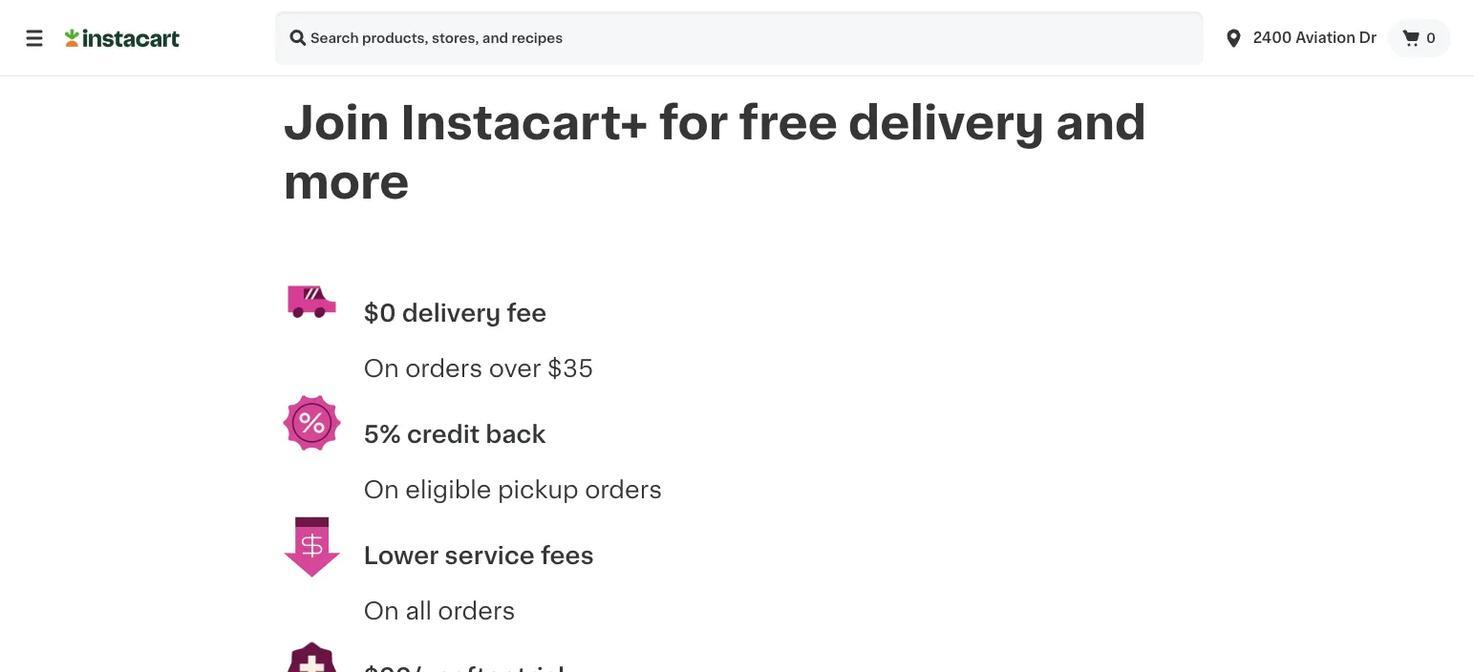 Task type: locate. For each thing, give the bounding box(es) containing it.
orders right pickup
[[585, 478, 663, 502]]

all
[[405, 599, 432, 623]]

orders down $0 delivery fee
[[405, 357, 483, 380]]

0 vertical spatial delivery
[[849, 100, 1045, 146]]

1 horizontal spatial delivery
[[849, 100, 1045, 146]]

None search field
[[275, 11, 1204, 65]]

0 button
[[1389, 19, 1452, 57]]

fees
[[541, 545, 594, 568]]

dr
[[1359, 31, 1377, 45]]

on down 5%
[[364, 478, 399, 502]]

on for on orders over $35
[[364, 357, 399, 380]]

0 horizontal spatial delivery
[[402, 302, 501, 325]]

orders down lower service fees
[[438, 599, 516, 623]]

2 vertical spatial on
[[364, 599, 399, 623]]

on for on all orders
[[364, 599, 399, 623]]

delivery inside "join instacart+ for free delivery and more"
[[849, 100, 1045, 146]]

$0 delivery fee
[[364, 302, 547, 325]]

2400 aviation dr button
[[1211, 11, 1389, 65], [1223, 11, 1377, 65]]

1 on from the top
[[364, 357, 399, 380]]

2 vertical spatial orders
[[438, 599, 516, 623]]

on left all at left bottom
[[364, 599, 399, 623]]

lower service fees
[[364, 545, 594, 568]]

over
[[489, 357, 541, 380]]

2400 aviation dr
[[1254, 31, 1377, 45]]

orders
[[405, 357, 483, 380], [585, 478, 663, 502], [438, 599, 516, 623]]

2 2400 aviation dr button from the left
[[1223, 11, 1377, 65]]

1 vertical spatial orders
[[585, 478, 663, 502]]

1 2400 aviation dr button from the left
[[1211, 11, 1389, 65]]

Search field
[[275, 11, 1204, 65]]

3 on from the top
[[364, 599, 399, 623]]

on
[[364, 357, 399, 380], [364, 478, 399, 502], [364, 599, 399, 623]]

on down $0
[[364, 357, 399, 380]]

fee
[[507, 302, 547, 325]]

0 vertical spatial on
[[364, 357, 399, 380]]

delivery
[[849, 100, 1045, 146], [402, 302, 501, 325]]

on for on eligible pickup orders
[[364, 478, 399, 502]]

eligible
[[405, 478, 492, 502]]

1 vertical spatial on
[[364, 478, 399, 502]]

pickup
[[498, 478, 579, 502]]

lower
[[364, 545, 439, 568]]

join instacart+ for free delivery and more
[[283, 100, 1158, 205]]

2 on from the top
[[364, 478, 399, 502]]



Task type: vqa. For each thing, say whether or not it's contained in the screenshot.
Lower service fees at the left bottom of the page
yes



Task type: describe. For each thing, give the bounding box(es) containing it.
more
[[283, 160, 410, 205]]

free
[[739, 100, 838, 146]]

$35
[[547, 357, 594, 380]]

instacart logo image
[[65, 27, 180, 50]]

and
[[1056, 100, 1147, 146]]

5% credit back
[[364, 423, 546, 447]]

on orders over $35
[[364, 357, 594, 380]]

for
[[659, 100, 729, 146]]

5%
[[364, 423, 401, 447]]

2400
[[1254, 31, 1293, 45]]

credit
[[407, 423, 480, 447]]

0 vertical spatial orders
[[405, 357, 483, 380]]

$0
[[364, 302, 396, 325]]

on eligible pickup orders
[[364, 478, 663, 502]]

back
[[486, 423, 546, 447]]

service
[[445, 545, 535, 568]]

0
[[1427, 32, 1436, 45]]

1 vertical spatial delivery
[[402, 302, 501, 325]]

join
[[283, 100, 390, 146]]

instacart+
[[400, 100, 649, 146]]

on all orders
[[364, 599, 516, 623]]

aviation
[[1296, 31, 1356, 45]]



